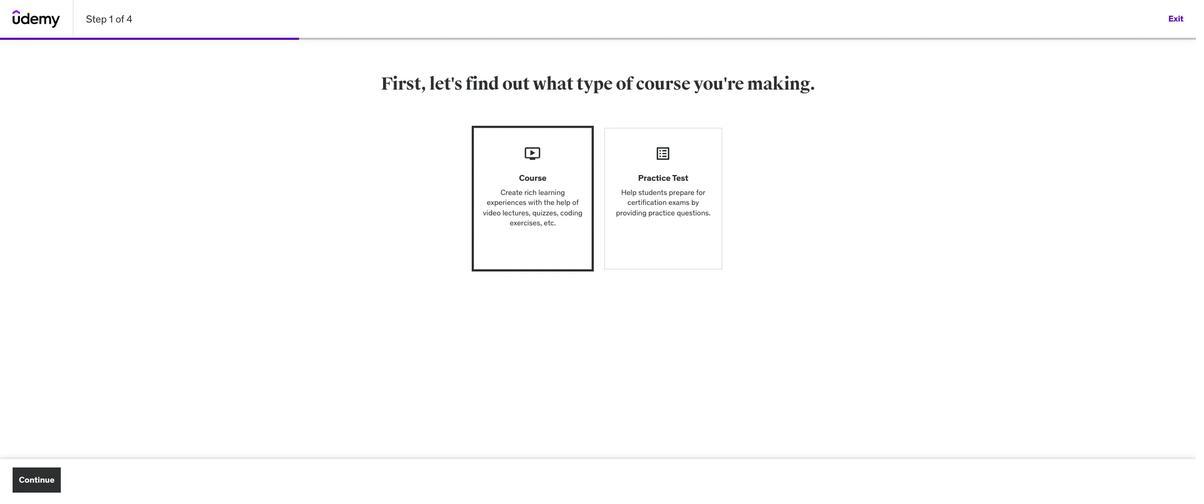 Task type: locate. For each thing, give the bounding box(es) containing it.
of
[[116, 12, 124, 25], [616, 73, 633, 95], [573, 198, 579, 207]]

udemy image
[[13, 10, 60, 28]]

exit
[[1169, 13, 1184, 24]]

continue button
[[13, 468, 61, 493]]

experiences
[[487, 198, 527, 207]]

0 vertical spatial of
[[116, 12, 124, 25]]

course create rich learning experiences with the help of video lectures, quizzes, coding exercises, etc.
[[483, 173, 583, 228]]

4
[[127, 12, 132, 25]]

help
[[557, 198, 571, 207]]

course
[[519, 173, 547, 183]]

for
[[697, 188, 706, 197]]

practice test help students prepare for certification exams by providing practice questions.
[[616, 173, 711, 217]]

rich
[[525, 188, 537, 197]]

first,
[[381, 73, 426, 95]]

quizzes,
[[533, 208, 559, 217]]

practice
[[638, 173, 671, 183]]

0 horizontal spatial of
[[116, 12, 124, 25]]

exit button
[[1169, 6, 1184, 31]]

practice
[[649, 208, 675, 217]]

the
[[544, 198, 555, 207]]

help
[[622, 188, 637, 197]]

1 horizontal spatial of
[[573, 198, 579, 207]]

of right "1"
[[116, 12, 124, 25]]

out
[[502, 73, 530, 95]]

2 vertical spatial of
[[573, 198, 579, 207]]

making.
[[747, 73, 816, 95]]

course
[[636, 73, 691, 95]]

test
[[672, 173, 689, 183]]

2 horizontal spatial of
[[616, 73, 633, 95]]

continue
[[19, 475, 54, 485]]

let's
[[430, 73, 463, 95]]

find
[[466, 73, 499, 95]]

of up coding
[[573, 198, 579, 207]]

exams
[[669, 198, 690, 207]]

step 1 of 4 element
[[0, 38, 299, 40]]

of right "type"
[[616, 73, 633, 95]]

1
[[109, 12, 113, 25]]



Task type: describe. For each thing, give the bounding box(es) containing it.
create
[[501, 188, 523, 197]]

exercises,
[[510, 218, 542, 228]]

type
[[577, 73, 613, 95]]

step 1 of 4
[[86, 12, 132, 25]]

of inside course create rich learning experiences with the help of video lectures, quizzes, coding exercises, etc.
[[573, 198, 579, 207]]

coding
[[561, 208, 583, 217]]

etc.
[[544, 218, 556, 228]]

by
[[692, 198, 699, 207]]

lectures,
[[503, 208, 531, 217]]

learning
[[539, 188, 565, 197]]

questions.
[[677, 208, 711, 217]]

certification
[[628, 198, 667, 207]]

prepare
[[669, 188, 695, 197]]

providing
[[616, 208, 647, 217]]

first, let's find out what type of course you're making.
[[381, 73, 816, 95]]

students
[[639, 188, 667, 197]]

1 vertical spatial of
[[616, 73, 633, 95]]

with
[[528, 198, 542, 207]]

you're
[[694, 73, 744, 95]]

what
[[533, 73, 574, 95]]

step
[[86, 12, 107, 25]]

video
[[483, 208, 501, 217]]



Task type: vqa. For each thing, say whether or not it's contained in the screenshot.
"learning"
yes



